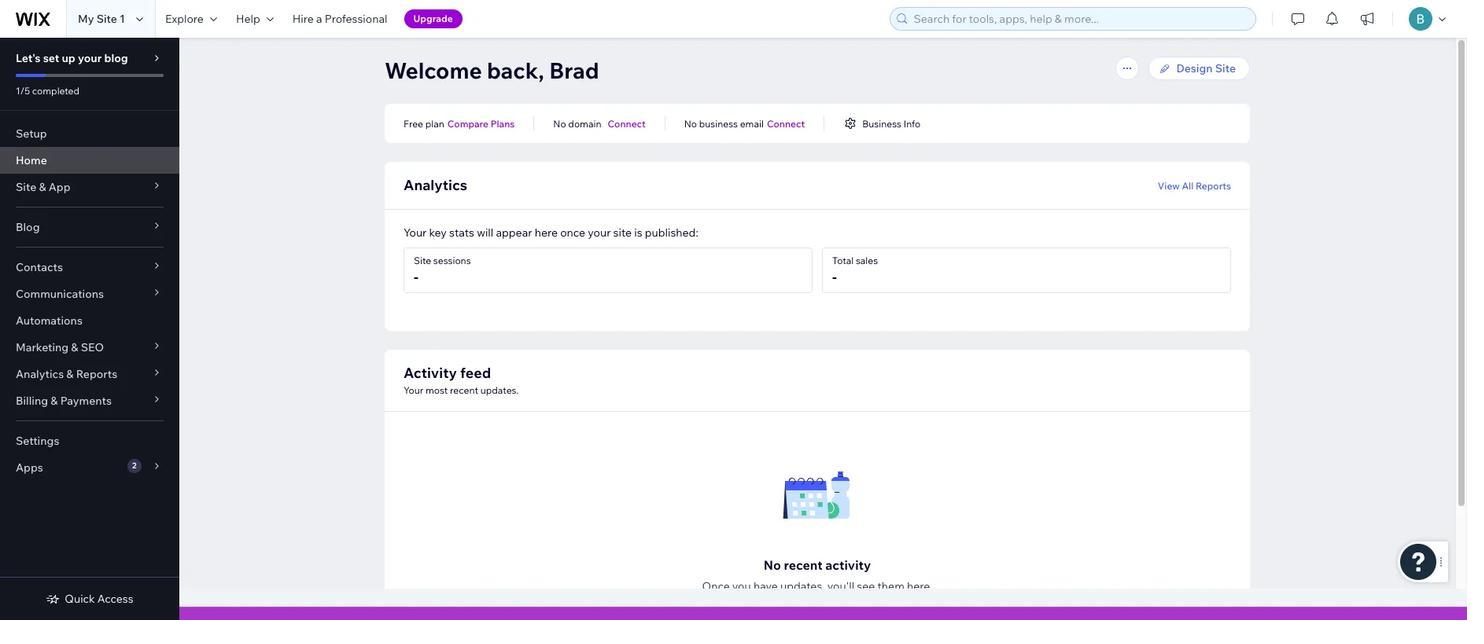 Task type: locate. For each thing, give the bounding box(es) containing it.
- inside 'total sales -'
[[832, 268, 837, 286]]

setup link
[[0, 120, 179, 147]]

blog
[[16, 220, 40, 234]]

1 horizontal spatial recent
[[784, 558, 823, 573]]

2 connect link from the left
[[767, 116, 805, 131]]

your right up
[[78, 51, 102, 65]]

recent inside activity feed your most recent updates.
[[450, 385, 478, 396]]

2
[[132, 461, 137, 471]]

0 horizontal spatial connect
[[608, 118, 646, 129]]

& inside dropdown button
[[66, 367, 74, 382]]

your left site
[[588, 226, 611, 240]]

0 horizontal spatial your
[[78, 51, 102, 65]]

connect
[[608, 118, 646, 129], [767, 118, 805, 129]]

design site link
[[1148, 57, 1250, 80]]

site left sessions
[[414, 255, 431, 267]]

brad
[[549, 57, 599, 84]]

site down home
[[16, 180, 36, 194]]

will
[[477, 226, 493, 240]]

& left seo
[[71, 341, 78, 355]]

2 your from the top
[[404, 385, 423, 396]]

2 horizontal spatial no
[[764, 558, 781, 573]]

my site 1
[[78, 12, 125, 26]]

connect link for no business email connect
[[767, 116, 805, 131]]

1 horizontal spatial -
[[832, 268, 837, 286]]

0 vertical spatial your
[[404, 226, 427, 240]]

have
[[754, 580, 778, 594]]

site left 1 on the top left
[[96, 12, 117, 26]]

reports down seo
[[76, 367, 117, 382]]

1
[[120, 12, 125, 26]]

0 horizontal spatial reports
[[76, 367, 117, 382]]

no recent activity once you have updates, you'll see them here.
[[702, 558, 933, 594]]

your left key
[[404, 226, 427, 240]]

2 connect from the left
[[767, 118, 805, 129]]

welcome
[[385, 57, 482, 84]]

activity
[[404, 364, 457, 382]]

1 vertical spatial your
[[588, 226, 611, 240]]

recent down feed
[[450, 385, 478, 396]]

2 - from the left
[[832, 268, 837, 286]]

1 connect link from the left
[[608, 116, 646, 131]]

reports inside dropdown button
[[76, 367, 117, 382]]

appear
[[496, 226, 532, 240]]

marketing & seo button
[[0, 334, 179, 361]]

domain
[[568, 118, 601, 129]]

connect link right "email"
[[767, 116, 805, 131]]

no for domain
[[553, 118, 566, 129]]

0 horizontal spatial connect link
[[608, 116, 646, 131]]

0 horizontal spatial no
[[553, 118, 566, 129]]

& right the billing
[[51, 394, 58, 408]]

& left "app"
[[39, 180, 46, 194]]

1 connect from the left
[[608, 118, 646, 129]]

view all reports button
[[1158, 179, 1231, 193]]

0 vertical spatial analytics
[[404, 176, 467, 194]]

1 horizontal spatial analytics
[[404, 176, 467, 194]]

connect link
[[608, 116, 646, 131], [767, 116, 805, 131]]

1/5
[[16, 85, 30, 97]]

analytics for analytics
[[404, 176, 467, 194]]

design site
[[1177, 61, 1236, 76]]

1 horizontal spatial reports
[[1196, 180, 1231, 192]]

contacts
[[16, 260, 63, 275]]

once
[[560, 226, 585, 240]]

1 - from the left
[[414, 268, 418, 286]]

billing
[[16, 394, 48, 408]]

0 horizontal spatial -
[[414, 268, 418, 286]]

- for site sessions -
[[414, 268, 418, 286]]

site right the design
[[1215, 61, 1236, 76]]

design
[[1177, 61, 1213, 76]]

no business email connect
[[684, 118, 805, 129]]

0 vertical spatial your
[[78, 51, 102, 65]]

view
[[1158, 180, 1180, 192]]

once
[[702, 580, 730, 594]]

welcome back, brad
[[385, 57, 599, 84]]

a
[[316, 12, 322, 26]]

connect right domain
[[608, 118, 646, 129]]

1 vertical spatial your
[[404, 385, 423, 396]]

no inside no recent activity once you have updates, you'll see them here.
[[764, 558, 781, 573]]

no domain connect
[[553, 118, 646, 129]]

your left most
[[404, 385, 423, 396]]

plans
[[491, 118, 515, 129]]

site inside "link"
[[1215, 61, 1236, 76]]

- inside site sessions -
[[414, 268, 418, 286]]

recent up updates,
[[784, 558, 823, 573]]

no left "business"
[[684, 118, 697, 129]]

no up have
[[764, 558, 781, 573]]

automations
[[16, 314, 83, 328]]

updates,
[[780, 580, 825, 594]]

compare plans link
[[447, 116, 515, 131]]

analytics inside analytics & reports dropdown button
[[16, 367, 64, 382]]

& up billing & payments
[[66, 367, 74, 382]]

0 vertical spatial reports
[[1196, 180, 1231, 192]]

no left domain
[[553, 118, 566, 129]]

connect right "email"
[[767, 118, 805, 129]]

& inside 'dropdown button'
[[39, 180, 46, 194]]

free plan compare plans
[[404, 118, 515, 129]]

& for billing
[[51, 394, 58, 408]]

site
[[96, 12, 117, 26], [1215, 61, 1236, 76], [16, 180, 36, 194], [414, 255, 431, 267]]

1 horizontal spatial connect link
[[767, 116, 805, 131]]

1 vertical spatial recent
[[784, 558, 823, 573]]

0 horizontal spatial recent
[[450, 385, 478, 396]]

all
[[1182, 180, 1194, 192]]

help button
[[226, 0, 283, 38]]

your key stats will appear here once your site is published:
[[404, 226, 698, 240]]

marketing
[[16, 341, 69, 355]]

info
[[904, 118, 921, 129]]

total sales -
[[832, 255, 878, 286]]

reports inside button
[[1196, 180, 1231, 192]]

analytics up key
[[404, 176, 467, 194]]

analytics & reports
[[16, 367, 117, 382]]

your
[[78, 51, 102, 65], [588, 226, 611, 240]]

-
[[414, 268, 418, 286], [832, 268, 837, 286]]

reports right all
[[1196, 180, 1231, 192]]

most
[[426, 385, 448, 396]]

1 horizontal spatial connect
[[767, 118, 805, 129]]

& for analytics
[[66, 367, 74, 382]]

1 vertical spatial reports
[[76, 367, 117, 382]]

site inside site sessions -
[[414, 255, 431, 267]]

upgrade button
[[404, 9, 462, 28]]

reports
[[1196, 180, 1231, 192], [76, 367, 117, 382]]

1 horizontal spatial no
[[684, 118, 697, 129]]

your inside sidebar 'element'
[[78, 51, 102, 65]]

connect link right domain
[[608, 116, 646, 131]]

connect link for no domain connect
[[608, 116, 646, 131]]

quick access
[[65, 592, 133, 607]]

0 vertical spatial recent
[[450, 385, 478, 396]]

help
[[236, 12, 260, 26]]

billing & payments
[[16, 394, 112, 408]]

1 vertical spatial analytics
[[16, 367, 64, 382]]

recent
[[450, 385, 478, 396], [784, 558, 823, 573]]

0 horizontal spatial analytics
[[16, 367, 64, 382]]

analytics down the marketing
[[16, 367, 64, 382]]



Task type: describe. For each thing, give the bounding box(es) containing it.
business info
[[862, 118, 921, 129]]

here
[[535, 226, 558, 240]]

site & app
[[16, 180, 70, 194]]

see
[[857, 580, 875, 594]]

analytics & reports button
[[0, 361, 179, 388]]

business
[[699, 118, 738, 129]]

1 horizontal spatial your
[[588, 226, 611, 240]]

settings link
[[0, 428, 179, 455]]

site
[[613, 226, 632, 240]]

home
[[16, 153, 47, 168]]

my
[[78, 12, 94, 26]]

let's
[[16, 51, 41, 65]]

automations link
[[0, 308, 179, 334]]

no for recent
[[764, 558, 781, 573]]

app
[[49, 180, 70, 194]]

setup
[[16, 127, 47, 141]]

payments
[[60, 394, 112, 408]]

& for site
[[39, 180, 46, 194]]

blog button
[[0, 214, 179, 241]]

hire a professional
[[292, 12, 387, 26]]

reports for analytics & reports
[[76, 367, 117, 382]]

them
[[878, 580, 905, 594]]

activity
[[825, 558, 871, 573]]

here.
[[907, 580, 933, 594]]

activity feed your most recent updates.
[[404, 364, 519, 396]]

compare
[[447, 118, 489, 129]]

sales
[[856, 255, 878, 267]]

you
[[732, 580, 751, 594]]

let's set up your blog
[[16, 51, 128, 65]]

communications
[[16, 287, 104, 301]]

email
[[740, 118, 764, 129]]

business
[[862, 118, 902, 129]]

feed
[[460, 364, 491, 382]]

site & app button
[[0, 174, 179, 201]]

set
[[43, 51, 59, 65]]

no for business
[[684, 118, 697, 129]]

key
[[429, 226, 447, 240]]

seo
[[81, 341, 104, 355]]

analytics for analytics & reports
[[16, 367, 64, 382]]

explore
[[165, 12, 204, 26]]

total
[[832, 255, 854, 267]]

your inside activity feed your most recent updates.
[[404, 385, 423, 396]]

communications button
[[0, 281, 179, 308]]

home link
[[0, 147, 179, 174]]

settings
[[16, 434, 59, 448]]

recent inside no recent activity once you have updates, you'll see them here.
[[784, 558, 823, 573]]

site inside 'dropdown button'
[[16, 180, 36, 194]]

stats
[[449, 226, 474, 240]]

sessions
[[433, 255, 471, 267]]

marketing & seo
[[16, 341, 104, 355]]

upgrade
[[413, 13, 453, 24]]

quick access button
[[46, 592, 133, 607]]

updates.
[[480, 385, 519, 396]]

sidebar element
[[0, 38, 179, 621]]

is
[[634, 226, 642, 240]]

published:
[[645, 226, 698, 240]]

reports for view all reports
[[1196, 180, 1231, 192]]

back,
[[487, 57, 544, 84]]

professional
[[325, 12, 387, 26]]

apps
[[16, 461, 43, 475]]

1/5 completed
[[16, 85, 79, 97]]

free
[[404, 118, 423, 129]]

site sessions -
[[414, 255, 471, 286]]

up
[[62, 51, 75, 65]]

completed
[[32, 85, 79, 97]]

hire a professional link
[[283, 0, 397, 38]]

& for marketing
[[71, 341, 78, 355]]

quick
[[65, 592, 95, 607]]

contacts button
[[0, 254, 179, 281]]

blog
[[104, 51, 128, 65]]

you'll
[[827, 580, 855, 594]]

1 your from the top
[[404, 226, 427, 240]]

Search for tools, apps, help & more... field
[[909, 8, 1251, 30]]

hire
[[292, 12, 314, 26]]

billing & payments button
[[0, 388, 179, 415]]

plan
[[425, 118, 444, 129]]

business info button
[[843, 116, 921, 131]]

- for total sales -
[[832, 268, 837, 286]]

view all reports
[[1158, 180, 1231, 192]]

access
[[97, 592, 133, 607]]



Task type: vqa. For each thing, say whether or not it's contained in the screenshot.
Site sessions -'s -
yes



